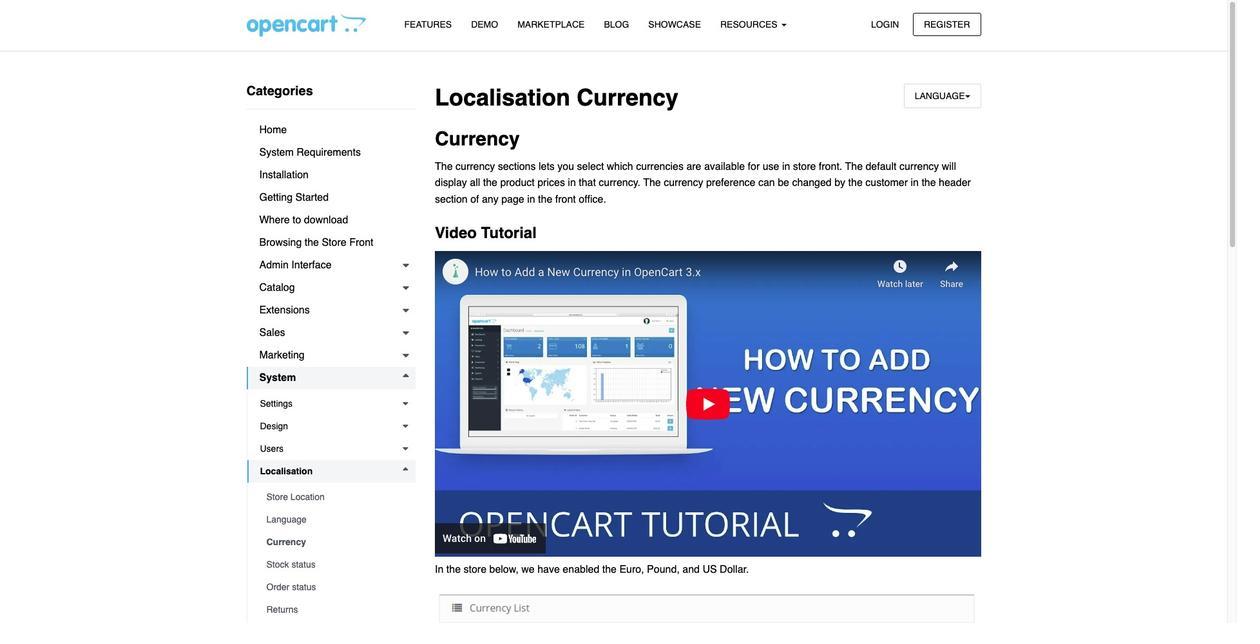 Task type: describe. For each thing, give the bounding box(es) containing it.
the currency sections lets you select which currencies are available for use in store front. the default currency will display all the product prices in that currency. the currency preference can be changed by the customer in the header section of any page in the front office.
[[435, 161, 971, 205]]

video tutorial
[[435, 225, 537, 243]]

front
[[555, 194, 576, 205]]

will
[[942, 161, 956, 172]]

we
[[522, 565, 535, 576]]

login link
[[860, 13, 910, 36]]

system for system
[[259, 372, 296, 384]]

opencart - open source shopping cart solution image
[[246, 14, 366, 37]]

order
[[266, 583, 290, 593]]

which
[[607, 161, 633, 172]]

where to download
[[259, 215, 348, 226]]

video
[[435, 225, 477, 243]]

can
[[758, 177, 775, 189]]

extensions link
[[246, 300, 416, 322]]

interface
[[291, 260, 332, 271]]

marketing link
[[246, 345, 416, 367]]

demo
[[471, 19, 498, 30]]

changed
[[792, 177, 832, 189]]

that
[[579, 177, 596, 189]]

in right use
[[782, 161, 790, 172]]

pound,
[[647, 565, 680, 576]]

language button
[[904, 84, 981, 109]]

office.
[[579, 194, 606, 205]]

register link
[[913, 13, 981, 36]]

in
[[435, 565, 444, 576]]

currency.
[[599, 177, 641, 189]]

download
[[304, 215, 348, 226]]

status for order status
[[292, 583, 316, 593]]

section
[[435, 194, 468, 205]]

0 horizontal spatial currency
[[266, 537, 306, 548]]

of
[[470, 194, 479, 205]]

features link
[[395, 14, 461, 36]]

prices
[[538, 177, 565, 189]]

order status link
[[254, 577, 416, 599]]

the left header
[[922, 177, 936, 189]]

you
[[558, 161, 574, 172]]

preference
[[706, 177, 756, 189]]

installation link
[[246, 164, 416, 187]]

tutorial
[[481, 225, 537, 243]]

1 horizontal spatial currency
[[664, 177, 703, 189]]

categories
[[246, 84, 313, 99]]

are
[[687, 161, 701, 172]]

default
[[866, 161, 897, 172]]

in right customer
[[911, 177, 919, 189]]

users link
[[247, 438, 416, 461]]

in the store below, we have enabled the euro, pound, and us dollar.
[[435, 565, 749, 576]]

system for system requirements
[[259, 147, 294, 159]]

us
[[703, 565, 717, 576]]

settings
[[260, 399, 293, 409]]

getting started
[[259, 192, 329, 204]]

login
[[871, 19, 899, 29]]

catalog link
[[246, 277, 416, 300]]

all
[[470, 177, 480, 189]]

system link
[[246, 367, 416, 390]]

stock status link
[[254, 554, 416, 577]]

system requirements link
[[246, 142, 416, 164]]

currencies
[[636, 161, 684, 172]]

2 horizontal spatial the
[[845, 161, 863, 172]]

settings link
[[247, 393, 416, 416]]

1 horizontal spatial currency
[[435, 128, 520, 150]]

be
[[778, 177, 789, 189]]

installation
[[259, 169, 309, 181]]

header
[[939, 177, 971, 189]]

design
[[260, 421, 288, 432]]

sales
[[259, 327, 285, 339]]

enabled
[[563, 565, 599, 576]]

resources link
[[711, 14, 796, 36]]

and
[[683, 565, 700, 576]]

product
[[500, 177, 535, 189]]

language for language dropdown button
[[915, 91, 965, 101]]

use
[[763, 161, 779, 172]]

currency backend page image
[[435, 587, 981, 624]]

started
[[295, 192, 329, 204]]

by
[[835, 177, 846, 189]]



Task type: locate. For each thing, give the bounding box(es) containing it.
in right the page
[[527, 194, 535, 205]]

getting started link
[[246, 187, 416, 209]]

2 system from the top
[[259, 372, 296, 384]]

the right all
[[483, 177, 497, 189]]

status
[[292, 560, 316, 570], [292, 583, 316, 593]]

order status
[[266, 583, 316, 593]]

system down home
[[259, 147, 294, 159]]

browsing the store front
[[259, 237, 373, 249]]

1 vertical spatial store
[[464, 565, 487, 576]]

0 vertical spatial store
[[793, 161, 816, 172]]

page
[[501, 194, 524, 205]]

returns
[[266, 605, 298, 615]]

in
[[782, 161, 790, 172], [568, 177, 576, 189], [911, 177, 919, 189], [527, 194, 535, 205]]

localisation link
[[247, 461, 416, 483]]

0 vertical spatial currency
[[577, 84, 679, 111]]

marketplace link
[[508, 14, 594, 36]]

localisation
[[435, 84, 570, 111], [260, 467, 313, 477]]

extensions
[[259, 305, 310, 316]]

design link
[[247, 416, 416, 438]]

localisation for localisation currency
[[435, 84, 570, 111]]

the down prices
[[538, 194, 552, 205]]

1 vertical spatial localisation
[[260, 467, 313, 477]]

any
[[482, 194, 499, 205]]

admin
[[259, 260, 289, 271]]

status down 'stock status'
[[292, 583, 316, 593]]

store location
[[266, 492, 325, 503]]

the up display
[[435, 161, 453, 172]]

currency
[[456, 161, 495, 172], [900, 161, 939, 172], [664, 177, 703, 189]]

2 horizontal spatial currency
[[577, 84, 679, 111]]

home link
[[246, 119, 416, 142]]

marketplace
[[518, 19, 585, 30]]

1 vertical spatial status
[[292, 583, 316, 593]]

currency up all
[[456, 161, 495, 172]]

the left euro,
[[602, 565, 617, 576]]

register
[[924, 19, 970, 29]]

1 vertical spatial store
[[266, 492, 288, 503]]

2 vertical spatial currency
[[266, 537, 306, 548]]

home
[[259, 124, 287, 136]]

localisation currency
[[435, 84, 679, 111]]

location
[[291, 492, 325, 503]]

below,
[[489, 565, 519, 576]]

browsing the store front link
[[246, 232, 416, 255]]

available
[[704, 161, 745, 172]]

features
[[404, 19, 452, 30]]

1 vertical spatial currency
[[435, 128, 520, 150]]

1 vertical spatial language
[[266, 515, 307, 525]]

0 horizontal spatial currency
[[456, 161, 495, 172]]

admin interface link
[[246, 255, 416, 277]]

status up order status
[[292, 560, 316, 570]]

currency left will
[[900, 161, 939, 172]]

1 vertical spatial system
[[259, 372, 296, 384]]

browsing
[[259, 237, 302, 249]]

front
[[349, 237, 373, 249]]

system down marketing
[[259, 372, 296, 384]]

sections
[[498, 161, 536, 172]]

stock status
[[266, 560, 316, 570]]

the down currencies
[[643, 177, 661, 189]]

resources
[[720, 19, 780, 30]]

0 vertical spatial language
[[915, 91, 965, 101]]

status for stock status
[[292, 560, 316, 570]]

sales link
[[246, 322, 416, 345]]

store left location
[[266, 492, 288, 503]]

0 horizontal spatial language
[[266, 515, 307, 525]]

0 horizontal spatial localisation
[[260, 467, 313, 477]]

display
[[435, 177, 467, 189]]

0 horizontal spatial store
[[464, 565, 487, 576]]

euro,
[[620, 565, 644, 576]]

language inside dropdown button
[[915, 91, 965, 101]]

front.
[[819, 161, 842, 172]]

store up changed
[[793, 161, 816, 172]]

dollar.
[[720, 565, 749, 576]]

to
[[293, 215, 301, 226]]

demo link
[[461, 14, 508, 36]]

lets
[[539, 161, 555, 172]]

blog link
[[594, 14, 639, 36]]

1 horizontal spatial localisation
[[435, 84, 570, 111]]

customer
[[866, 177, 908, 189]]

0 vertical spatial store
[[322, 237, 346, 249]]

1 horizontal spatial store
[[322, 237, 346, 249]]

the
[[435, 161, 453, 172], [845, 161, 863, 172], [643, 177, 661, 189]]

blog
[[604, 19, 629, 30]]

the right in on the bottom of the page
[[446, 565, 461, 576]]

select
[[577, 161, 604, 172]]

1 horizontal spatial the
[[643, 177, 661, 189]]

currency link
[[254, 532, 416, 554]]

the up by
[[845, 161, 863, 172]]

store down the where to download link
[[322, 237, 346, 249]]

the right by
[[848, 177, 863, 189]]

0 vertical spatial status
[[292, 560, 316, 570]]

catalog
[[259, 282, 295, 294]]

store location link
[[254, 487, 416, 509]]

0 horizontal spatial the
[[435, 161, 453, 172]]

where to download link
[[246, 209, 416, 232]]

language for language link
[[266, 515, 307, 525]]

getting
[[259, 192, 293, 204]]

stock
[[266, 560, 289, 570]]

admin interface
[[259, 260, 332, 271]]

the up interface
[[305, 237, 319, 249]]

0 horizontal spatial store
[[266, 492, 288, 503]]

2 horizontal spatial currency
[[900, 161, 939, 172]]

1 system from the top
[[259, 147, 294, 159]]

marketing
[[259, 350, 305, 362]]

showcase
[[648, 19, 701, 30]]

store left "below,"
[[464, 565, 487, 576]]

0 vertical spatial system
[[259, 147, 294, 159]]

returns link
[[254, 599, 416, 622]]

localisation for localisation
[[260, 467, 313, 477]]

language link
[[254, 509, 416, 532]]

for
[[748, 161, 760, 172]]

users
[[260, 444, 284, 454]]

where
[[259, 215, 290, 226]]

in left that
[[568, 177, 576, 189]]

currency down the 'are'
[[664, 177, 703, 189]]

store
[[322, 237, 346, 249], [266, 492, 288, 503]]

1 horizontal spatial store
[[793, 161, 816, 172]]

have
[[538, 565, 560, 576]]

store inside the currency sections lets you select which currencies are available for use in store front. the default currency will display all the product prices in that currency. the currency preference can be changed by the customer in the header section of any page in the front office.
[[793, 161, 816, 172]]

0 vertical spatial localisation
[[435, 84, 570, 111]]

1 horizontal spatial language
[[915, 91, 965, 101]]



Task type: vqa. For each thing, say whether or not it's contained in the screenshot.
the 'Currency' inside the currency link
yes



